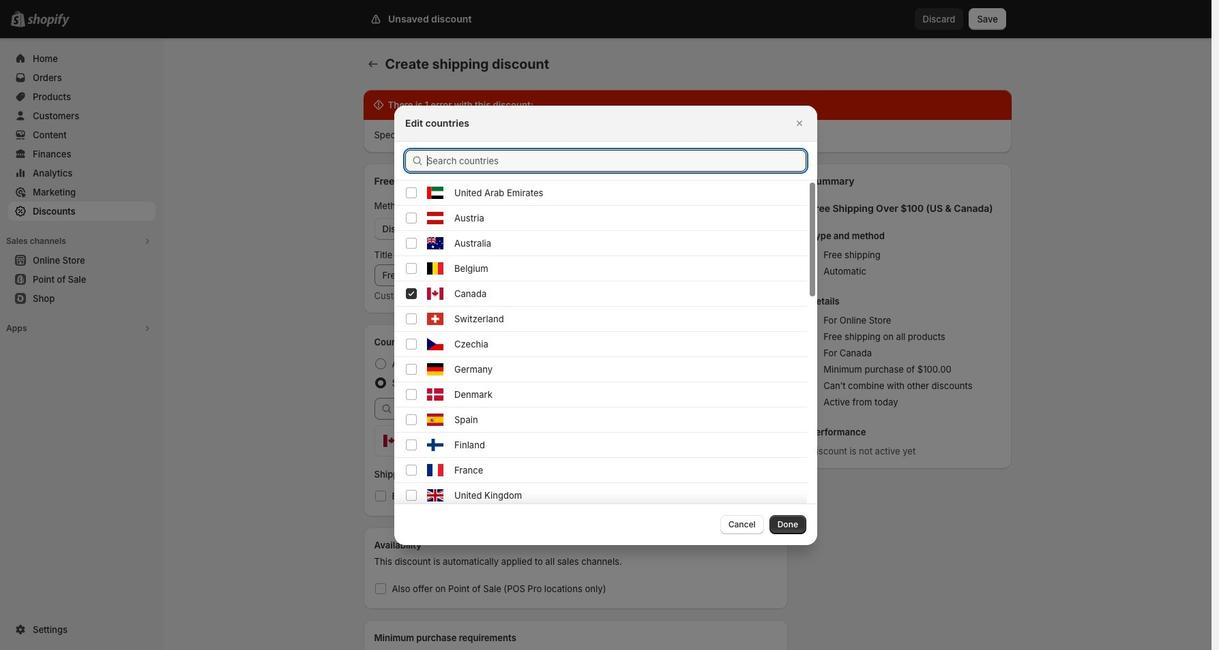 Task type: vqa. For each thing, say whether or not it's contained in the screenshot.
Shopify IMAGE
yes



Task type: locate. For each thing, give the bounding box(es) containing it.
dialog
[[0, 105, 1212, 651]]



Task type: describe. For each thing, give the bounding box(es) containing it.
Search countries text field
[[427, 150, 806, 172]]

shopify image
[[27, 14, 70, 27]]



